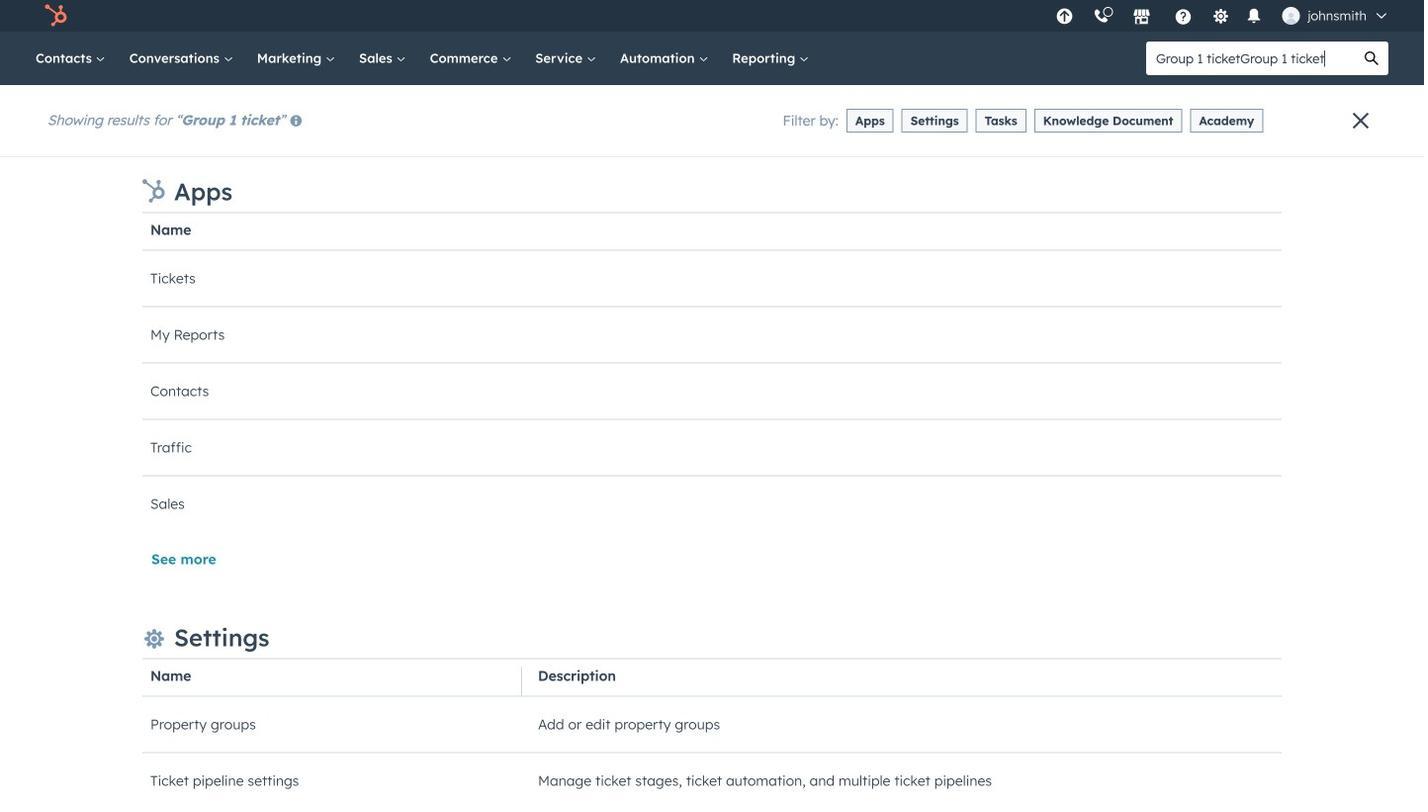 Task type: locate. For each thing, give the bounding box(es) containing it.
link opens in a new window image
[[935, 777, 949, 790]]

link opens in a new window image
[[361, 678, 375, 701], [361, 682, 375, 696], [935, 772, 949, 795]]

marketplaces image
[[1133, 9, 1151, 27]]

menu
[[1046, 0, 1400, 32]]

progress bar
[[418, 152, 950, 172]]



Task type: describe. For each thing, give the bounding box(es) containing it.
Search HubSpot search field
[[1146, 42, 1355, 75]]

user guides element
[[185, 85, 387, 300]]

john smith image
[[1282, 7, 1300, 25]]

[object object] complete progress bar
[[1039, 335, 1086, 340]]



Task type: vqa. For each thing, say whether or not it's contained in the screenshot.
Link opens in a new window image
yes



